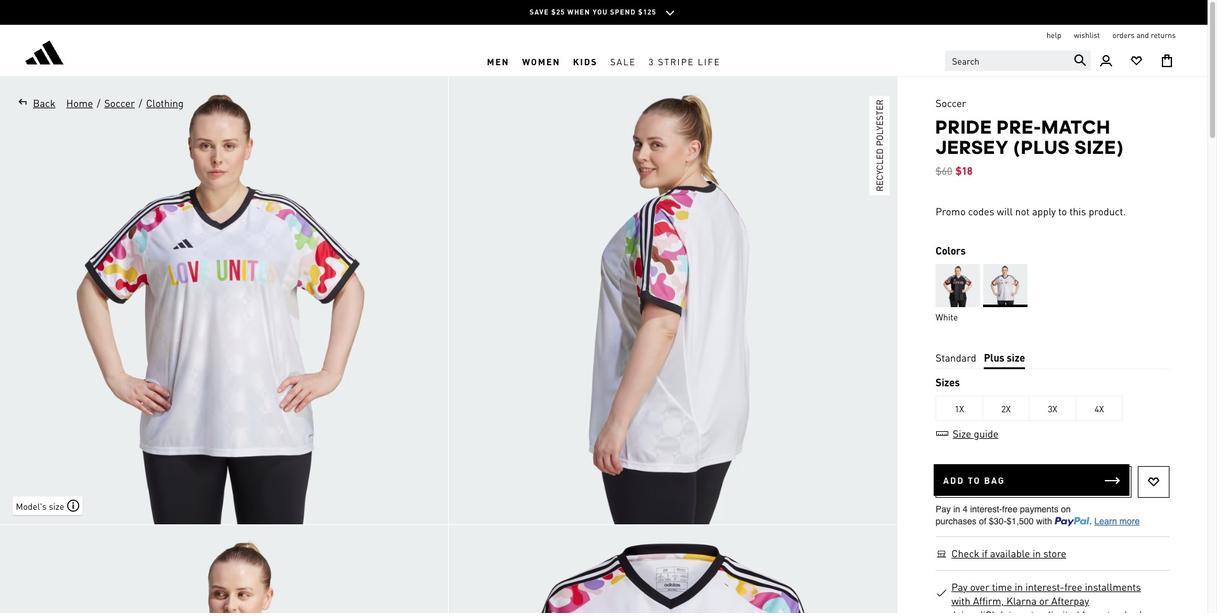 Task type: vqa. For each thing, say whether or not it's contained in the screenshot.
STORE
yes



Task type: locate. For each thing, give the bounding box(es) containing it.
size guide
[[953, 427, 999, 441]]

available
[[991, 547, 1030, 561]]

soccer up pride
[[936, 96, 967, 110]]

guide
[[974, 427, 999, 441]]

size)
[[1075, 136, 1124, 159]]

1 / from the left
[[97, 96, 100, 110]]

in inside button
[[1033, 547, 1041, 561]]

3 stripe life link
[[643, 46, 727, 76]]

if
[[982, 547, 988, 561]]

size inside the model's size button
[[49, 501, 64, 512]]

4x button
[[1077, 396, 1123, 422]]

0 horizontal spatial /
[[97, 96, 100, 110]]

0 horizontal spatial soccer
[[104, 96, 135, 110]]

/ right the home
[[97, 96, 100, 110]]

3
[[649, 55, 655, 67]]

$125
[[638, 8, 657, 16]]

kids
[[573, 55, 598, 67]]

free
[[1065, 581, 1083, 594]]

interest-
[[1026, 581, 1065, 594]]

main navigation element
[[289, 46, 919, 76]]

1x button
[[937, 396, 983, 422]]

klarna
[[1007, 595, 1037, 608]]

Search field
[[946, 51, 1091, 71]]

back link
[[13, 96, 56, 111]]

stripe
[[658, 55, 695, 67]]

size right plus
[[1007, 351, 1026, 365]]

this
[[1070, 205, 1087, 218]]

men
[[487, 55, 510, 67]]

when
[[568, 8, 591, 16]]

spend
[[610, 8, 636, 16]]

0 vertical spatial size
[[1007, 351, 1026, 365]]

1 horizontal spatial /
[[139, 96, 142, 110]]

time
[[992, 581, 1013, 594]]

pay
[[952, 581, 968, 594]]

plus
[[984, 351, 1005, 365]]

size right model's at left
[[49, 501, 64, 512]]

1 horizontal spatial soccer
[[936, 96, 967, 110]]

kids link
[[567, 46, 604, 76]]

save
[[530, 8, 549, 16]]

/ right soccer link
[[139, 96, 142, 110]]

pay over time in interest-free installments with affirm, klarna or afterpay link
[[951, 581, 1162, 609]]

$18
[[956, 164, 973, 178]]

pre-
[[997, 116, 1042, 138]]

check if available in store
[[952, 547, 1067, 561]]

soccer pride pre-match jersey (plus size) $60 $18
[[936, 96, 1124, 178]]

back
[[33, 96, 56, 110]]

size
[[1007, 351, 1026, 365], [49, 501, 64, 512]]

model's
[[16, 501, 47, 512]]

0 vertical spatial in
[[1033, 547, 1041, 561]]

jersey
[[936, 136, 1010, 159]]

3 stripe life
[[649, 55, 721, 67]]

help link
[[1047, 30, 1062, 41]]

soccer
[[104, 96, 135, 110], [936, 96, 967, 110]]

men link
[[481, 46, 516, 76]]

$60
[[936, 164, 953, 178]]

size for plus size
[[1007, 351, 1026, 365]]

codes
[[969, 205, 995, 218]]

help
[[1047, 30, 1062, 40]]

(plus
[[1014, 136, 1071, 159]]

$25
[[552, 8, 565, 16]]

in left store
[[1033, 547, 1041, 561]]

1 vertical spatial in
[[1015, 581, 1023, 594]]

2 soccer from the left
[[936, 96, 967, 110]]

2 / from the left
[[139, 96, 142, 110]]

2x
[[1002, 403, 1011, 415]]

in up klarna
[[1015, 581, 1023, 594]]

match
[[1042, 116, 1111, 138]]

to
[[968, 475, 981, 486]]

over
[[970, 581, 990, 594]]

0 horizontal spatial in
[[1015, 581, 1023, 594]]

recycled polyester
[[874, 100, 885, 192]]

product color: black image
[[936, 264, 980, 308]]

apply
[[1033, 205, 1056, 218]]

in for interest-
[[1015, 581, 1023, 594]]

in inside pay over time in interest-free installments with affirm, klarna or afterpay
[[1015, 581, 1023, 594]]

sizes
[[936, 376, 960, 389]]

0 horizontal spatial size
[[49, 501, 64, 512]]

model's size
[[16, 501, 64, 512]]

check
[[952, 547, 980, 561]]

standard link
[[936, 349, 977, 370]]

will
[[997, 205, 1013, 218]]

in
[[1033, 547, 1041, 561], [1015, 581, 1023, 594]]

/
[[97, 96, 100, 110], [139, 96, 142, 110]]

1 vertical spatial size
[[49, 501, 64, 512]]

1 horizontal spatial size
[[1007, 351, 1026, 365]]

soccer right the home
[[104, 96, 135, 110]]

size inside plus size button
[[1007, 351, 1026, 365]]

white pride pre-match jersey (plus size) image
[[0, 77, 448, 525], [449, 77, 897, 525], [0, 526, 448, 614], [449, 526, 897, 614]]

1 horizontal spatial in
[[1033, 547, 1041, 561]]

recycled
[[874, 149, 885, 192]]



Task type: describe. For each thing, give the bounding box(es) containing it.
orders and returns link
[[1113, 30, 1176, 41]]

life
[[698, 55, 721, 67]]

women
[[522, 55, 561, 67]]

you
[[593, 8, 608, 16]]

installments
[[1085, 581, 1141, 594]]

1 soccer from the left
[[104, 96, 135, 110]]

add to bag
[[944, 475, 1006, 486]]

promo
[[936, 205, 966, 218]]

standard
[[936, 351, 977, 365]]

to
[[1059, 205, 1067, 218]]

home link
[[66, 96, 94, 111]]

promo codes will not apply to this product.
[[936, 205, 1126, 218]]

bag
[[985, 475, 1006, 486]]

soccer inside soccer pride pre-match jersey (plus size) $60 $18
[[936, 96, 967, 110]]

product.
[[1089, 205, 1126, 218]]

with
[[952, 595, 971, 608]]

model's size button
[[13, 497, 83, 516]]

white
[[936, 311, 958, 323]]

polyester
[[874, 100, 885, 146]]

wishlist link
[[1074, 30, 1100, 41]]

affirm,
[[973, 595, 1004, 608]]

size guide link
[[936, 427, 1000, 441]]

returns
[[1151, 30, 1176, 40]]

sale
[[610, 55, 636, 67]]

size
[[953, 427, 972, 441]]

3x button
[[1030, 396, 1077, 422]]

not
[[1016, 205, 1030, 218]]

in for store
[[1033, 547, 1041, 561]]

save $25 when you spend $125
[[530, 8, 657, 16]]

pay over time in interest-free installments with affirm, klarna or afterpay
[[952, 581, 1141, 608]]

add
[[944, 475, 965, 486]]

size for model's size
[[49, 501, 64, 512]]

pride
[[936, 116, 993, 138]]

soccer link
[[104, 96, 136, 111]]

sale link
[[604, 46, 643, 76]]

women link
[[516, 46, 567, 76]]

plus size
[[984, 351, 1026, 365]]

4x
[[1095, 403, 1104, 415]]

and
[[1137, 30, 1149, 40]]

store
[[1044, 547, 1067, 561]]

clothing
[[146, 96, 184, 110]]

add to bag button
[[934, 465, 1130, 497]]

clothing link
[[145, 96, 184, 111]]

product color: white image
[[983, 264, 1028, 308]]

3x
[[1048, 403, 1058, 415]]

orders and returns
[[1113, 30, 1176, 40]]

home / soccer / clothing
[[66, 96, 184, 110]]

check if available in store button
[[951, 547, 1067, 561]]

home
[[66, 96, 93, 110]]

2x button
[[983, 396, 1030, 422]]

wishlist
[[1074, 30, 1100, 40]]

or
[[1040, 595, 1049, 608]]

colors
[[936, 244, 966, 258]]

afterpay
[[1052, 595, 1090, 608]]

plus size button
[[984, 349, 1026, 370]]

orders
[[1113, 30, 1135, 40]]



